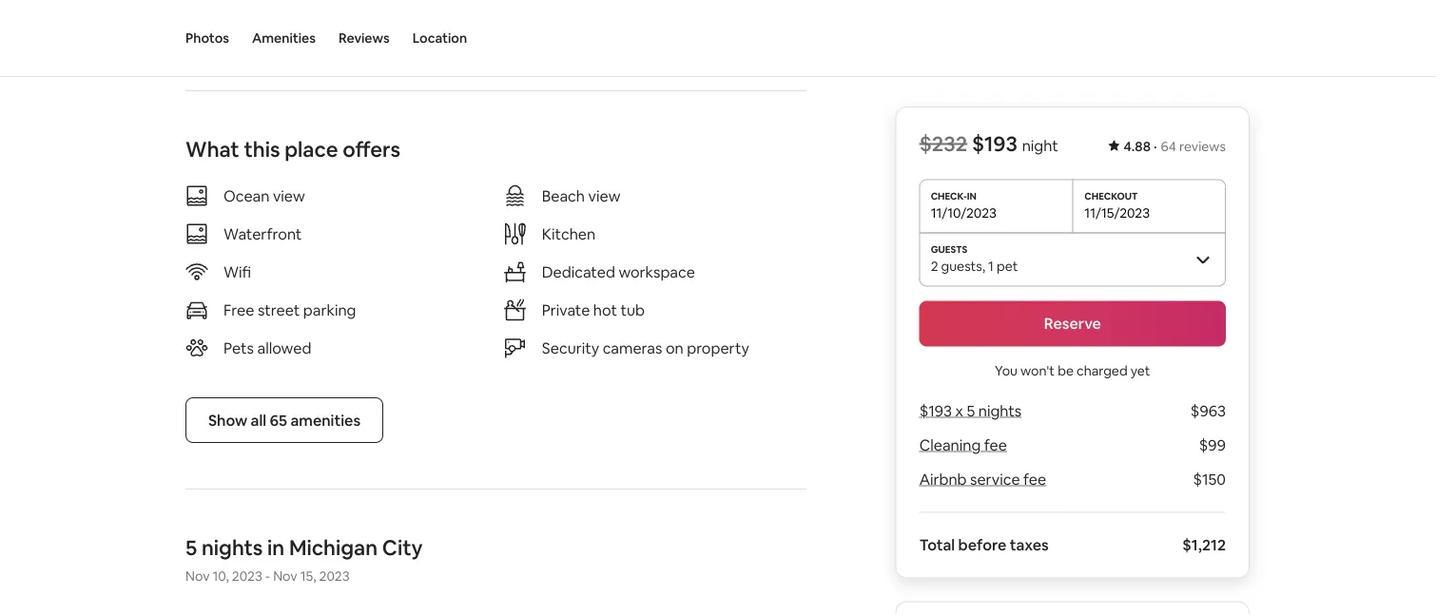 Task type: vqa. For each thing, say whether or not it's contained in the screenshot.
right Hosts
no



Task type: locate. For each thing, give the bounding box(es) containing it.
ocean view
[[224, 186, 305, 206]]

won't
[[1021, 362, 1055, 379]]

$193 left night
[[972, 130, 1018, 157]]

street
[[258, 300, 300, 320]]

1 vertical spatial 5
[[186, 534, 197, 561]]

0 horizontal spatial nights
[[202, 534, 263, 561]]

view right ocean
[[273, 186, 305, 206]]

2023 left -
[[232, 568, 262, 585]]

nov
[[186, 568, 210, 585], [273, 568, 297, 585]]

reserve button
[[920, 301, 1226, 347]]

$193 x 5 nights
[[920, 401, 1022, 421]]

65
[[270, 411, 287, 430]]

night
[[1022, 136, 1059, 156]]

before
[[959, 536, 1007, 555]]

2023 right '15,'
[[319, 568, 350, 585]]

5 right x
[[967, 401, 975, 421]]

1 horizontal spatial 2023
[[319, 568, 350, 585]]

1 vertical spatial fee
[[1024, 470, 1047, 489]]

view
[[273, 186, 305, 206], [588, 186, 621, 206]]

$99
[[1199, 436, 1226, 455]]

1 2023 from the left
[[232, 568, 262, 585]]

$193 left x
[[920, 401, 952, 421]]

place
[[285, 136, 338, 163]]

nights up 10,
[[202, 534, 263, 561]]

nights
[[979, 401, 1022, 421], [202, 534, 263, 561]]

fee up service
[[984, 436, 1007, 455]]

0 horizontal spatial 5
[[186, 534, 197, 561]]

4.88 · 64 reviews
[[1124, 138, 1226, 155]]

total before taxes
[[920, 536, 1049, 555]]

reserve
[[1044, 314, 1102, 333]]

1 horizontal spatial 5
[[967, 401, 975, 421]]

5
[[967, 401, 975, 421], [186, 534, 197, 561]]

location
[[413, 29, 467, 47]]

1 view from the left
[[273, 186, 305, 206]]

0 vertical spatial fee
[[984, 436, 1007, 455]]

1 horizontal spatial nov
[[273, 568, 297, 585]]

you
[[995, 362, 1018, 379]]

5 left in
[[186, 534, 197, 561]]

0 horizontal spatial 2023
[[232, 568, 262, 585]]

nov right -
[[273, 568, 297, 585]]

cameras
[[603, 338, 663, 358]]

5 nights in michigan city nov 10, 2023 - nov 15, 2023
[[186, 534, 423, 585]]

in
[[267, 534, 285, 561]]

show all 65 amenities
[[208, 411, 361, 430]]

0 vertical spatial 5
[[967, 401, 975, 421]]

on
[[666, 338, 684, 358]]

view right beach
[[588, 186, 621, 206]]

nights right x
[[979, 401, 1022, 421]]

2
[[931, 257, 939, 274]]

2023
[[232, 568, 262, 585], [319, 568, 350, 585]]

fee
[[984, 436, 1007, 455], [1024, 470, 1047, 489]]

2 view from the left
[[588, 186, 621, 206]]

private hot tub
[[542, 300, 645, 320]]

0 vertical spatial $193
[[972, 130, 1018, 157]]

0 horizontal spatial view
[[273, 186, 305, 206]]

1 vertical spatial nights
[[202, 534, 263, 561]]

x
[[956, 401, 964, 421]]

1 horizontal spatial view
[[588, 186, 621, 206]]

1 nov from the left
[[186, 568, 210, 585]]

show
[[208, 411, 248, 430]]

4.88
[[1124, 138, 1151, 155]]

-
[[265, 568, 270, 585]]

$193
[[972, 130, 1018, 157], [920, 401, 952, 421]]

1 vertical spatial $193
[[920, 401, 952, 421]]

0 horizontal spatial nov
[[186, 568, 210, 585]]

what this place offers
[[186, 136, 401, 163]]

nov left 10,
[[186, 568, 210, 585]]

fee right service
[[1024, 470, 1047, 489]]

view for beach view
[[588, 186, 621, 206]]

wifi
[[224, 262, 251, 282]]

private
[[542, 300, 590, 320]]

location button
[[413, 0, 467, 76]]

total
[[920, 536, 955, 555]]

michigan
[[289, 534, 378, 561]]

$150
[[1193, 470, 1226, 489]]

taxes
[[1010, 536, 1049, 555]]

0 horizontal spatial fee
[[984, 436, 1007, 455]]

1 horizontal spatial nights
[[979, 401, 1022, 421]]

pets
[[224, 338, 254, 358]]

guests
[[941, 257, 983, 274]]



Task type: describe. For each thing, give the bounding box(es) containing it.
photos button
[[186, 0, 229, 76]]

2 guests , 1 pet
[[931, 257, 1018, 274]]

2 nov from the left
[[273, 568, 297, 585]]

all
[[251, 411, 266, 430]]

free street parking
[[224, 300, 356, 320]]

waterfront
[[224, 224, 302, 244]]

$232 $193 night
[[920, 130, 1059, 157]]

11/15/2023
[[1085, 204, 1150, 221]]

amenities button
[[252, 0, 316, 76]]

,
[[983, 257, 986, 274]]

property
[[687, 338, 749, 358]]

beach
[[542, 186, 585, 206]]

1
[[989, 257, 994, 274]]

2 2023 from the left
[[319, 568, 350, 585]]

nights inside 5 nights in michigan city nov 10, 2023 - nov 15, 2023
[[202, 534, 263, 561]]

security cameras on property
[[542, 338, 749, 358]]

hot
[[593, 300, 617, 320]]

parking
[[303, 300, 356, 320]]

city
[[382, 534, 423, 561]]

view for ocean view
[[273, 186, 305, 206]]

$232
[[920, 130, 968, 157]]

dedicated
[[542, 262, 615, 282]]

cleaning fee button
[[920, 436, 1007, 455]]

reviews
[[339, 29, 390, 47]]

15,
[[300, 568, 316, 585]]

allowed
[[257, 338, 311, 358]]

kitchen
[[542, 224, 596, 244]]

cleaning fee
[[920, 436, 1007, 455]]

you won't be charged yet
[[995, 362, 1151, 379]]

1 horizontal spatial $193
[[972, 130, 1018, 157]]

11/10/2023
[[931, 204, 997, 221]]

photos
[[186, 29, 229, 47]]

show all 65 amenities button
[[186, 398, 383, 444]]

pet
[[997, 257, 1018, 274]]

tub
[[621, 300, 645, 320]]

$963
[[1191, 401, 1226, 421]]

reviews
[[1180, 138, 1226, 155]]

offers
[[343, 136, 401, 163]]

beach view
[[542, 186, 621, 206]]

64
[[1161, 138, 1177, 155]]

amenities
[[252, 29, 316, 47]]

5 inside 5 nights in michigan city nov 10, 2023 - nov 15, 2023
[[186, 534, 197, 561]]

airbnb service fee
[[920, 470, 1047, 489]]

pets allowed
[[224, 338, 311, 358]]

$1,212
[[1183, 536, 1226, 555]]

airbnb service fee button
[[920, 470, 1047, 489]]

yet
[[1131, 362, 1151, 379]]

amenities
[[291, 411, 361, 430]]

airbnb
[[920, 470, 967, 489]]

dedicated workspace
[[542, 262, 695, 282]]

$193 x 5 nights button
[[920, 401, 1022, 421]]

what
[[186, 136, 239, 163]]

charged
[[1077, 362, 1128, 379]]

reviews button
[[339, 0, 390, 76]]

free
[[224, 300, 254, 320]]

service
[[970, 470, 1020, 489]]

be
[[1058, 362, 1074, 379]]

10,
[[213, 568, 229, 585]]

security
[[542, 338, 599, 358]]

cleaning
[[920, 436, 981, 455]]

1 horizontal spatial fee
[[1024, 470, 1047, 489]]

workspace
[[619, 262, 695, 282]]

0 horizontal spatial $193
[[920, 401, 952, 421]]

·
[[1154, 138, 1157, 155]]

this
[[244, 136, 280, 163]]

ocean
[[224, 186, 270, 206]]

0 vertical spatial nights
[[979, 401, 1022, 421]]



